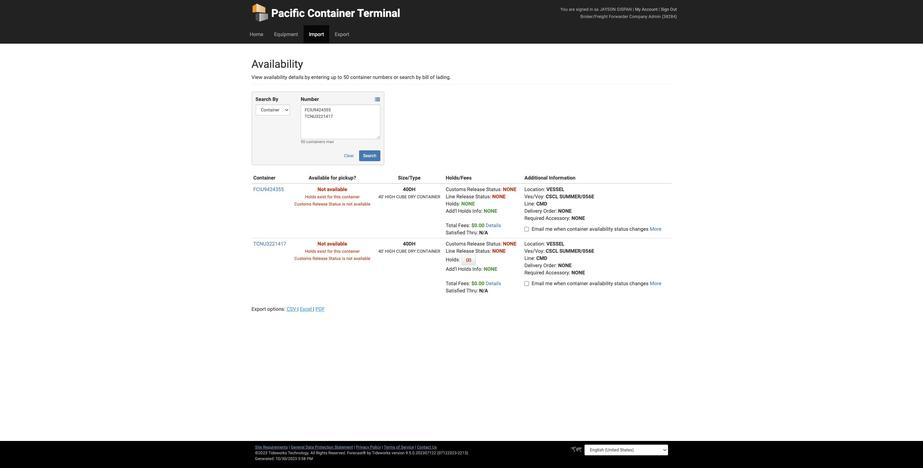 Task type: vqa. For each thing, say whether or not it's contained in the screenshot.
to
yes



Task type: describe. For each thing, give the bounding box(es) containing it.
ves/voy: for customs release status : none line release status : none holds: none add'l holds info: none
[[525, 194, 545, 199]]

additional information
[[525, 175, 576, 181]]

high for customs release status : none line release status : none
[[385, 249, 395, 254]]

version
[[392, 451, 405, 455]]

40dh for customs release status : none line release status : none
[[403, 241, 416, 247]]

privacy policy link
[[356, 445, 381, 450]]

pdf link
[[316, 306, 325, 312]]

search for search
[[363, 153, 376, 158]]

admin
[[649, 14, 661, 19]]

by inside site requirements | general data protection statement | privacy policy | terms of service | contact us ©2023 tideworks technology. all rights reserved. forecast® by tideworks version 9.5.0.202307122 (07122023-2213) generated: 10/30/2023 3:58 pm
[[367, 451, 371, 455]]

technology.
[[288, 451, 309, 455]]

fees: for customs release status : none line release status : none holds: none add'l holds info: none
[[458, 223, 470, 228]]

search for search by
[[256, 96, 271, 102]]

delivery for customs release status : none line release status : none
[[525, 263, 542, 268]]

cube for customs release status : none line release status : none
[[396, 249, 407, 254]]

search
[[400, 74, 415, 80]]

2 info: from the top
[[473, 266, 483, 272]]

us
[[432, 445, 437, 450]]

search button
[[359, 150, 380, 161]]

or
[[394, 74, 398, 80]]

is for tcnu3221417
[[342, 256, 345, 261]]

forecast®
[[347, 451, 366, 455]]

(38284)
[[662, 14, 677, 19]]

when for customs release status : none line release status : none holds: none add'l holds info: none
[[554, 226, 566, 232]]

more for customs release status : none line release status : none
[[650, 281, 662, 286]]

to
[[338, 74, 342, 80]]

| right csv
[[297, 306, 299, 312]]

account
[[642, 7, 658, 12]]

holds/fees
[[446, 175, 472, 181]]

add'l inside customs release status : none line release status : none holds: none add'l holds info: none
[[446, 208, 457, 214]]

total for customs release status : none line release status : none holds: none add'l holds info: none
[[446, 223, 457, 228]]

10/30/2023
[[276, 457, 297, 461]]

me for customs release status : none line release status : none holds: none add'l holds info: none
[[545, 226, 553, 232]]

export button
[[329, 25, 355, 43]]

me for customs release status : none line release status : none
[[545, 281, 553, 286]]

home button
[[244, 25, 269, 43]]

general data protection statement link
[[291, 445, 353, 450]]

sign out link
[[661, 7, 677, 12]]

total fees: $0.00 details satisfied thru: n/a for customs release status : none line release status : none
[[446, 281, 501, 294]]

requirements
[[263, 445, 288, 450]]

csv
[[287, 306, 296, 312]]

for for fciu9424355
[[327, 194, 333, 199]]

accessory for customs release status : none line release status : none
[[546, 270, 569, 276]]

clear button
[[340, 150, 358, 161]]

| up forecast®
[[354, 445, 355, 450]]

| left the my
[[633, 7, 634, 12]]

excel
[[300, 306, 312, 312]]

home
[[250, 31, 263, 37]]

max
[[326, 140, 334, 144]]

protection
[[315, 445, 334, 450]]

0 vertical spatial container
[[308, 7, 355, 19]]

contact us link
[[417, 445, 437, 450]]

$0.00 for customs release status : none line release status : none
[[471, 281, 485, 286]]

available for pickup?
[[309, 175, 356, 181]]

not for fciu9424355
[[346, 202, 353, 207]]

terms of service link
[[384, 445, 414, 450]]

40dh 40' high cube dry container for customs release status : none line release status : none
[[378, 241, 440, 254]]

total fees: $0.00 details satisfied thru: n/a for customs release status : none line release status : none holds: none add'l holds info: none
[[446, 223, 501, 235]]

pacific container terminal
[[271, 7, 400, 19]]

add'l holds info: none
[[446, 266, 497, 272]]

clear
[[344, 153, 354, 158]]

information
[[549, 175, 576, 181]]

export for export
[[335, 31, 349, 37]]

excel link
[[300, 306, 313, 312]]

info: inside customs release status : none line release status : none holds: none add'l holds info: none
[[473, 208, 483, 214]]

cmd for customs release status : none line release status : none holds: none add'l holds info: none
[[536, 201, 547, 207]]

exist for tcnu3221417
[[317, 249, 326, 254]]

site requirements | general data protection statement | privacy policy | terms of service | contact us ©2023 tideworks technology. all rights reserved. forecast® by tideworks version 9.5.0.202307122 (07122023-2213) generated: 10/30/2023 3:58 pm
[[255, 445, 468, 461]]

more link for customs release status : none line release status : none
[[650, 281, 662, 286]]

(2) link
[[461, 255, 476, 265]]

terms
[[384, 445, 395, 450]]

changes for customs release status : none line release status : none holds: none add'l holds info: none
[[630, 226, 649, 232]]

site requirements link
[[255, 445, 288, 450]]

export for export options: csv | excel | pdf
[[252, 306, 266, 312]]

©2023 tideworks
[[255, 451, 287, 455]]

dry for customs release status : none line release status : none holds: none add'l holds info: none
[[408, 194, 416, 199]]

my account link
[[635, 7, 658, 12]]

1 horizontal spatial of
[[430, 74, 435, 80]]

40dh for customs release status : none line release status : none holds: none add'l holds info: none
[[403, 186, 416, 192]]

0 vertical spatial availability
[[264, 74, 287, 80]]

customs inside customs release status : none line release status : none holds: none add'l holds info: none
[[446, 186, 466, 192]]

all
[[310, 451, 315, 455]]

import
[[309, 31, 324, 37]]

location : vessel ves/voy: cscl summer/056e line: cmd delivery order : none required accessory : none for customs release status : none line release status : none holds: none add'l holds info: none
[[525, 186, 594, 221]]

general
[[291, 445, 305, 450]]

additional
[[525, 175, 548, 181]]

jayson
[[600, 7, 616, 12]]

| left the pdf
[[313, 306, 314, 312]]

not for fciu9424355
[[318, 186, 326, 192]]

rights
[[316, 451, 327, 455]]

number
[[301, 96, 319, 102]]

you are signed in as jayson gispan | my account | sign out broker/freight forwarder company admin (38284)
[[561, 7, 677, 19]]

$0.00 for customs release status : none line release status : none holds: none add'l holds info: none
[[471, 223, 485, 228]]

location for customs release status : none line release status : none holds: none add'l holds info: none
[[525, 186, 544, 192]]

pdf
[[316, 306, 325, 312]]

in
[[590, 7, 593, 12]]

policy
[[370, 445, 381, 450]]

numbers
[[373, 74, 392, 80]]

3:58
[[298, 457, 306, 461]]

are
[[569, 7, 575, 12]]

as
[[594, 7, 599, 12]]

(2)
[[466, 257, 471, 263]]

pm
[[307, 457, 313, 461]]

more link for customs release status : none line release status : none holds: none add'l holds info: none
[[650, 226, 662, 232]]

high for customs release status : none line release status : none holds: none add'l holds info: none
[[385, 194, 395, 199]]

not for tcnu3221417
[[318, 241, 326, 247]]

options:
[[267, 306, 285, 312]]

contact
[[417, 445, 431, 450]]

not available holds exist for this container customs release status is not available for tcnu3221417
[[294, 241, 370, 261]]

holds: inside customs release status : none line release status : none holds: none add'l holds info: none
[[446, 201, 460, 207]]

2213)
[[458, 451, 468, 455]]

1 vertical spatial 50
[[301, 140, 305, 144]]

customs release status : none line release status : none holds: none add'l holds info: none
[[446, 186, 517, 214]]

available
[[309, 175, 329, 181]]

details for customs release status : none line release status : none
[[486, 281, 501, 286]]

is for fciu9424355
[[342, 202, 345, 207]]

site
[[255, 445, 262, 450]]

out
[[670, 7, 677, 12]]

search by
[[256, 96, 278, 102]]

(07122023-
[[437, 451, 458, 455]]

my
[[635, 7, 641, 12]]

9.5.0.202307122
[[406, 451, 436, 455]]

thru: for customs release status : none line release status : none
[[466, 288, 478, 294]]

required for customs release status : none line release status : none holds: none add'l holds info: none
[[525, 215, 544, 221]]

up
[[331, 74, 336, 80]]



Task type: locate. For each thing, give the bounding box(es) containing it.
2 not available holds exist for this container customs release status is not available from the top
[[294, 241, 370, 261]]

2 fees: from the top
[[458, 281, 470, 286]]

1 required from the top
[[525, 215, 544, 221]]

1 changes from the top
[[630, 226, 649, 232]]

by right details
[[305, 74, 310, 80]]

1 40dh 40' high cube dry container from the top
[[378, 186, 440, 199]]

ves/voy: for customs release status : none line release status : none
[[525, 248, 545, 254]]

1 add'l from the top
[[446, 208, 457, 214]]

1 vertical spatial exist
[[317, 249, 326, 254]]

1 vertical spatial when
[[554, 281, 566, 286]]

bill
[[422, 74, 429, 80]]

1 ves/voy: from the top
[[525, 194, 545, 199]]

0 vertical spatial thru:
[[466, 230, 478, 235]]

1 when from the top
[[554, 226, 566, 232]]

2 summer/056e from the top
[[559, 248, 594, 254]]

none
[[503, 186, 517, 192], [492, 194, 506, 199], [461, 201, 475, 207], [484, 208, 497, 214], [558, 208, 572, 214], [572, 215, 585, 221], [503, 241, 517, 247], [492, 248, 506, 254], [558, 263, 572, 268], [484, 266, 497, 272], [572, 270, 585, 276]]

1 location from the top
[[525, 186, 544, 192]]

1 status from the top
[[614, 226, 628, 232]]

2 more from the top
[[650, 281, 662, 286]]

2 ves/voy: from the top
[[525, 248, 545, 254]]

50 left containers
[[301, 140, 305, 144]]

fciu9424355
[[253, 186, 284, 192]]

line: for customs release status : none line release status : none holds: none add'l holds info: none
[[525, 201, 535, 207]]

1 satisfied from the top
[[446, 230, 465, 235]]

0 vertical spatial total fees: $0.00 details satisfied thru: n/a
[[446, 223, 501, 235]]

1 this from the top
[[334, 194, 341, 199]]

holds inside customs release status : none line release status : none holds: none add'l holds info: none
[[458, 208, 471, 214]]

2 vertical spatial for
[[327, 249, 333, 254]]

1 vertical spatial container
[[253, 175, 275, 181]]

1 vertical spatial $0.00
[[471, 281, 485, 286]]

of right bill in the top of the page
[[430, 74, 435, 80]]

0 vertical spatial cube
[[396, 194, 407, 199]]

40dh
[[403, 186, 416, 192], [403, 241, 416, 247]]

terminal
[[357, 7, 400, 19]]

signed
[[576, 7, 589, 12]]

0 vertical spatial cscl
[[546, 194, 558, 199]]

dry
[[408, 194, 416, 199], [408, 249, 416, 254]]

None checkbox
[[525, 281, 529, 286]]

0 vertical spatial me
[[545, 226, 553, 232]]

2 cscl from the top
[[546, 248, 558, 254]]

total for customs release status : none line release status : none
[[446, 281, 457, 286]]

2 add'l from the top
[[446, 266, 457, 272]]

n/a down "add'l holds info: none"
[[479, 288, 488, 294]]

0 vertical spatial delivery
[[525, 208, 542, 214]]

2 is from the top
[[342, 256, 345, 261]]

total fees: $0.00 details satisfied thru: n/a up customs release status : none line release status : none
[[446, 223, 501, 235]]

fees: for customs release status : none line release status : none
[[458, 281, 470, 286]]

1 vertical spatial accessory
[[546, 270, 569, 276]]

0 vertical spatial details link
[[486, 223, 501, 228]]

tcnu3221417
[[253, 241, 286, 247]]

1 vessel from the top
[[547, 186, 564, 192]]

view
[[252, 74, 262, 80]]

1 vertical spatial details
[[486, 281, 501, 286]]

1 vertical spatial required
[[525, 270, 544, 276]]

1 vertical spatial line
[[446, 248, 455, 254]]

details link down "add'l holds info: none"
[[486, 281, 501, 286]]

more
[[650, 226, 662, 232], [650, 281, 662, 286]]

email me when container availability status changes more for customs release status : none line release status : none holds: none add'l holds info: none
[[532, 226, 662, 232]]

1 vertical spatial this
[[334, 249, 341, 254]]

line inside customs release status : none line release status : none
[[446, 248, 455, 254]]

2 accessory from the top
[[546, 270, 569, 276]]

1 vertical spatial is
[[342, 256, 345, 261]]

1 email me when container availability status changes more from the top
[[532, 226, 662, 232]]

0 horizontal spatial of
[[396, 445, 400, 450]]

1 summer/056e from the top
[[559, 194, 594, 199]]

2 exist from the top
[[317, 249, 326, 254]]

1 vertical spatial details link
[[486, 281, 501, 286]]

2 email from the top
[[532, 281, 544, 286]]

export
[[335, 31, 349, 37], [252, 306, 266, 312]]

size/type
[[398, 175, 421, 181]]

0 vertical spatial total
[[446, 223, 457, 228]]

2 high from the top
[[385, 249, 395, 254]]

fees: up customs release status : none line release status : none
[[458, 223, 470, 228]]

holds: down 'holds/fees'
[[446, 201, 460, 207]]

1 is from the top
[[342, 202, 345, 207]]

equipment button
[[269, 25, 304, 43]]

1 thru: from the top
[[466, 230, 478, 235]]

tideworks
[[372, 451, 391, 455]]

| up tideworks
[[382, 445, 383, 450]]

container up export dropdown button
[[308, 7, 355, 19]]

0 vertical spatial 40dh
[[403, 186, 416, 192]]

50
[[343, 74, 349, 80], [301, 140, 305, 144]]

of up version
[[396, 445, 400, 450]]

1 vertical spatial status
[[614, 281, 628, 286]]

0 vertical spatial $0.00
[[471, 223, 485, 228]]

service
[[401, 445, 414, 450]]

0 vertical spatial location : vessel ves/voy: cscl summer/056e line: cmd delivery order : none required accessory : none
[[525, 186, 594, 221]]

1 vertical spatial summer/056e
[[559, 248, 594, 254]]

availability
[[264, 74, 287, 80], [589, 226, 613, 232], [589, 281, 613, 286]]

lading.
[[436, 74, 451, 80]]

tcnu3221417 link
[[253, 241, 286, 247]]

2 delivery from the top
[[525, 263, 542, 268]]

2 horizontal spatial by
[[416, 74, 421, 80]]

1 $0.00 from the top
[[471, 223, 485, 228]]

fees: down "add'l holds info: none"
[[458, 281, 470, 286]]

2 details link from the top
[[486, 281, 501, 286]]

1 holds: from the top
[[446, 201, 460, 207]]

statement
[[335, 445, 353, 450]]

0 vertical spatial exist
[[317, 194, 326, 199]]

2 total from the top
[[446, 281, 457, 286]]

export left the options:
[[252, 306, 266, 312]]

required for customs release status : none line release status : none
[[525, 270, 544, 276]]

$0.00 up customs release status : none line release status : none
[[471, 223, 485, 228]]

2 more link from the top
[[650, 281, 662, 286]]

2 when from the top
[[554, 281, 566, 286]]

Number text field
[[301, 105, 380, 139]]

exist for fciu9424355
[[317, 194, 326, 199]]

vessel for customs release status : none line release status : none holds: none add'l holds info: none
[[547, 186, 564, 192]]

2 holds: from the top
[[446, 257, 461, 263]]

1 vertical spatial delivery
[[525, 263, 542, 268]]

2 40dh 40' high cube dry container from the top
[[378, 241, 440, 254]]

n/a for customs release status : none line release status : none
[[479, 288, 488, 294]]

0 vertical spatial high
[[385, 194, 395, 199]]

2 total fees: $0.00 details satisfied thru: n/a from the top
[[446, 281, 501, 294]]

n/a up customs release status : none line release status : none
[[479, 230, 488, 235]]

of inside site requirements | general data protection statement | privacy policy | terms of service | contact us ©2023 tideworks technology. all rights reserved. forecast® by tideworks version 9.5.0.202307122 (07122023-2213) generated: 10/30/2023 3:58 pm
[[396, 445, 400, 450]]

by down privacy policy link
[[367, 451, 371, 455]]

email me when container availability status changes more
[[532, 226, 662, 232], [532, 281, 662, 286]]

2 40' from the top
[[378, 249, 384, 254]]

data
[[306, 445, 314, 450]]

status
[[486, 186, 501, 192], [475, 194, 490, 199], [329, 202, 341, 207], [486, 241, 501, 247], [475, 248, 490, 254], [329, 256, 341, 261]]

by left bill in the top of the page
[[416, 74, 421, 80]]

status for customs release status : none line release status : none holds: none add'l holds info: none
[[614, 226, 628, 232]]

you
[[561, 7, 568, 12]]

line:
[[525, 201, 535, 207], [525, 255, 535, 261]]

line up "add'l holds info: none"
[[446, 248, 455, 254]]

1 me from the top
[[545, 226, 553, 232]]

2 not from the top
[[318, 241, 326, 247]]

1 total from the top
[[446, 223, 457, 228]]

2 $0.00 from the top
[[471, 281, 485, 286]]

1 accessory from the top
[[546, 215, 569, 221]]

search right clear
[[363, 153, 376, 158]]

1 fees: from the top
[[458, 223, 470, 228]]

$0.00 down "add'l holds info: none"
[[471, 281, 485, 286]]

1 not from the top
[[318, 186, 326, 192]]

0 horizontal spatial 50
[[301, 140, 305, 144]]

0 vertical spatial order
[[543, 208, 556, 214]]

satisfied
[[446, 230, 465, 235], [446, 288, 465, 294]]

satisfied for customs release status : none line release status : none holds: none add'l holds info: none
[[446, 230, 465, 235]]

0 vertical spatial more link
[[650, 226, 662, 232]]

add'l
[[446, 208, 457, 214], [446, 266, 457, 272]]

order
[[543, 208, 556, 214], [543, 263, 556, 268]]

line: for customs release status : none line release status : none
[[525, 255, 535, 261]]

1 exist from the top
[[317, 194, 326, 199]]

holds: left "(2)"
[[446, 257, 461, 263]]

location : vessel ves/voy: cscl summer/056e line: cmd delivery order : none required accessory : none for customs release status : none line release status : none
[[525, 241, 594, 276]]

2 dry from the top
[[408, 249, 416, 254]]

2 email me when container availability status changes more from the top
[[532, 281, 662, 286]]

cube for customs release status : none line release status : none holds: none add'l holds info: none
[[396, 194, 407, 199]]

gispan
[[617, 7, 632, 12]]

is
[[342, 202, 345, 207], [342, 256, 345, 261]]

not available holds exist for this container customs release status is not available for fciu9424355
[[294, 186, 370, 207]]

0 vertical spatial dry
[[408, 194, 416, 199]]

1 vertical spatial not
[[346, 256, 353, 261]]

2 container from the top
[[417, 249, 440, 254]]

0 vertical spatial for
[[331, 175, 337, 181]]

show list image
[[375, 97, 380, 102]]

generated:
[[255, 457, 275, 461]]

pickup?
[[338, 175, 356, 181]]

1 delivery from the top
[[525, 208, 542, 214]]

0 vertical spatial summer/056e
[[559, 194, 594, 199]]

0 vertical spatial not available holds exist for this container customs release status is not available
[[294, 186, 370, 207]]

pacific
[[271, 7, 305, 19]]

dry for customs release status : none line release status : none
[[408, 249, 416, 254]]

not for tcnu3221417
[[346, 256, 353, 261]]

export options: csv | excel | pdf
[[252, 306, 325, 312]]

entering
[[311, 74, 330, 80]]

1 vertical spatial cmd
[[536, 255, 547, 261]]

for
[[331, 175, 337, 181], [327, 194, 333, 199], [327, 249, 333, 254]]

1 more link from the top
[[650, 226, 662, 232]]

details
[[289, 74, 304, 80]]

1 vertical spatial me
[[545, 281, 553, 286]]

1 vertical spatial not available holds exist for this container customs release status is not available
[[294, 241, 370, 261]]

email
[[532, 226, 544, 232], [532, 281, 544, 286]]

search left the by
[[256, 96, 271, 102]]

None checkbox
[[525, 227, 529, 232]]

1 vertical spatial 40'
[[378, 249, 384, 254]]

0 vertical spatial is
[[342, 202, 345, 207]]

2 40dh from the top
[[403, 241, 416, 247]]

0 vertical spatial location
[[525, 186, 544, 192]]

container for customs release status : none line release status : none holds: none add'l holds info: none
[[417, 194, 440, 199]]

thru: for customs release status : none line release status : none holds: none add'l holds info: none
[[466, 230, 478, 235]]

0 horizontal spatial by
[[305, 74, 310, 80]]

changes for customs release status : none line release status : none
[[630, 281, 649, 286]]

1 vertical spatial order
[[543, 263, 556, 268]]

1 vertical spatial availability
[[589, 226, 613, 232]]

pacific container terminal link
[[252, 0, 400, 25]]

when
[[554, 226, 566, 232], [554, 281, 566, 286]]

1 vertical spatial high
[[385, 249, 395, 254]]

location : vessel ves/voy: cscl summer/056e line: cmd delivery order : none required accessory : none
[[525, 186, 594, 221], [525, 241, 594, 276]]

n/a for customs release status : none line release status : none holds: none add'l holds info: none
[[479, 230, 488, 235]]

1 vertical spatial more
[[650, 281, 662, 286]]

| up 9.5.0.202307122
[[415, 445, 416, 450]]

1 vertical spatial add'l
[[446, 266, 457, 272]]

1 vertical spatial email me when container availability status changes more
[[532, 281, 662, 286]]

2 details from the top
[[486, 281, 501, 286]]

order for customs release status : none line release status : none holds: none add'l holds info: none
[[543, 208, 556, 214]]

cscl for customs release status : none line release status : none
[[546, 248, 558, 254]]

line down 'holds/fees'
[[446, 194, 455, 199]]

details link for customs release status : none line release status : none holds: none add'l holds info: none
[[486, 223, 501, 228]]

customs release status : none line release status : none
[[446, 241, 517, 254]]

view availability details by entering up to 50 container numbers or search by bill of lading.
[[252, 74, 451, 80]]

sign
[[661, 7, 669, 12]]

line inside customs release status : none line release status : none holds: none add'l holds info: none
[[446, 194, 455, 199]]

0 vertical spatial satisfied
[[446, 230, 465, 235]]

2 line: from the top
[[525, 255, 535, 261]]

0 vertical spatial changes
[[630, 226, 649, 232]]

1 vertical spatial total
[[446, 281, 457, 286]]

satisfied down "add'l holds info: none"
[[446, 288, 465, 294]]

0 horizontal spatial search
[[256, 96, 271, 102]]

forwarder
[[609, 14, 628, 19]]

details link up customs release status : none line release status : none
[[486, 223, 501, 228]]

container up fciu9424355
[[253, 175, 275, 181]]

email for customs release status : none line release status : none holds: none add'l holds info: none
[[532, 226, 544, 232]]

delivery for customs release status : none line release status : none holds: none add'l holds info: none
[[525, 208, 542, 214]]

total fees: $0.00 details satisfied thru: n/a down "add'l holds info: none"
[[446, 281, 501, 294]]

1 email from the top
[[532, 226, 544, 232]]

export inside dropdown button
[[335, 31, 349, 37]]

line for customs release status : none line release status : none holds: none add'l holds info: none
[[446, 194, 455, 199]]

1 vertical spatial location
[[525, 241, 544, 247]]

0 vertical spatial not
[[318, 186, 326, 192]]

1 40' from the top
[[378, 194, 384, 199]]

n/a
[[479, 230, 488, 235], [479, 288, 488, 294]]

details link for customs release status : none line release status : none
[[486, 281, 501, 286]]

order for customs release status : none line release status : none
[[543, 263, 556, 268]]

| left general
[[289, 445, 290, 450]]

1 vertical spatial for
[[327, 194, 333, 199]]

summer/056e for customs release status : none line release status : none
[[559, 248, 594, 254]]

vessel for customs release status : none line release status : none
[[547, 241, 564, 247]]

1 cscl from the top
[[546, 194, 558, 199]]

0 vertical spatial email me when container availability status changes more
[[532, 226, 662, 232]]

0 vertical spatial not
[[346, 202, 353, 207]]

details up customs release status : none line release status : none
[[486, 223, 501, 228]]

1 line from the top
[[446, 194, 455, 199]]

1 n/a from the top
[[479, 230, 488, 235]]

of
[[430, 74, 435, 80], [396, 445, 400, 450]]

1 container from the top
[[417, 194, 440, 199]]

1 details from the top
[[486, 223, 501, 228]]

cscl for customs release status : none line release status : none holds: none add'l holds info: none
[[546, 194, 558, 199]]

1 vertical spatial ves/voy:
[[525, 248, 545, 254]]

1 cube from the top
[[396, 194, 407, 199]]

2 satisfied from the top
[[446, 288, 465, 294]]

1 vertical spatial not
[[318, 241, 326, 247]]

2 status from the top
[[614, 281, 628, 286]]

2 required from the top
[[525, 270, 544, 276]]

50 right to
[[343, 74, 349, 80]]

high
[[385, 194, 395, 199], [385, 249, 395, 254]]

fees:
[[458, 223, 470, 228], [458, 281, 470, 286]]

holds:
[[446, 201, 460, 207], [446, 257, 461, 263]]

fciu9424355 link
[[253, 186, 284, 192]]

privacy
[[356, 445, 369, 450]]

0 vertical spatial line:
[[525, 201, 535, 207]]

0 vertical spatial accessory
[[546, 215, 569, 221]]

2 thru: from the top
[[466, 288, 478, 294]]

0 vertical spatial email
[[532, 226, 544, 232]]

1 vertical spatial fees:
[[458, 281, 470, 286]]

40' for customs release status : none line release status : none
[[378, 249, 384, 254]]

more for customs release status : none line release status : none holds: none add'l holds info: none
[[650, 226, 662, 232]]

satisfied up customs release status : none line release status : none
[[446, 230, 465, 235]]

1 horizontal spatial by
[[367, 451, 371, 455]]

customs inside customs release status : none line release status : none
[[446, 241, 466, 247]]

0 vertical spatial fees:
[[458, 223, 470, 228]]

2 cmd from the top
[[536, 255, 547, 261]]

export down pacific container terminal
[[335, 31, 349, 37]]

thru: down "add'l holds info: none"
[[466, 288, 478, 294]]

email for customs release status : none line release status : none
[[532, 281, 544, 286]]

details for customs release status : none line release status : none holds: none add'l holds info: none
[[486, 223, 501, 228]]

this
[[334, 194, 341, 199], [334, 249, 341, 254]]

not
[[318, 186, 326, 192], [318, 241, 326, 247]]

1 not available holds exist for this container customs release status is not available from the top
[[294, 186, 370, 207]]

1 high from the top
[[385, 194, 395, 199]]

40dh 40' high cube dry container
[[378, 186, 440, 199], [378, 241, 440, 254]]

line for customs release status : none line release status : none
[[446, 248, 455, 254]]

status for customs release status : none line release status : none
[[614, 281, 628, 286]]

2 location from the top
[[525, 241, 544, 247]]

1 not from the top
[[346, 202, 353, 207]]

release
[[467, 186, 485, 192], [456, 194, 474, 199], [313, 202, 328, 207], [467, 241, 485, 247], [456, 248, 474, 254], [313, 256, 328, 261]]

email me when container availability status changes more for customs release status : none line release status : none
[[532, 281, 662, 286]]

more link
[[650, 226, 662, 232], [650, 281, 662, 286]]

thru: up customs release status : none line release status : none
[[466, 230, 478, 235]]

import button
[[304, 25, 329, 43]]

1 dry from the top
[[408, 194, 416, 199]]

1 vertical spatial info:
[[473, 266, 483, 272]]

0 vertical spatial container
[[417, 194, 440, 199]]

1 vertical spatial export
[[252, 306, 266, 312]]

40' for customs release status : none line release status : none holds: none add'l holds info: none
[[378, 194, 384, 199]]

satisfied for customs release status : none line release status : none
[[446, 288, 465, 294]]

1 vertical spatial search
[[363, 153, 376, 158]]

broker/freight
[[581, 14, 608, 19]]

1 vertical spatial cscl
[[546, 248, 558, 254]]

search inside button
[[363, 153, 376, 158]]

40dh 40' high cube dry container for customs release status : none line release status : none holds: none add'l holds info: none
[[378, 186, 440, 199]]

0 vertical spatial details
[[486, 223, 501, 228]]

| left sign
[[659, 7, 660, 12]]

1 cmd from the top
[[536, 201, 547, 207]]

2 vessel from the top
[[547, 241, 564, 247]]

when for customs release status : none line release status : none
[[554, 281, 566, 286]]

0 vertical spatial export
[[335, 31, 349, 37]]

0 vertical spatial ves/voy:
[[525, 194, 545, 199]]

availability for customs release status : none line release status : none holds: none add'l holds info: none
[[589, 226, 613, 232]]

this for tcnu3221417
[[334, 249, 341, 254]]

accessory for customs release status : none line release status : none holds: none add'l holds info: none
[[546, 215, 569, 221]]

1 details link from the top
[[486, 223, 501, 228]]

1 vertical spatial total fees: $0.00 details satisfied thru: n/a
[[446, 281, 501, 294]]

0 vertical spatial this
[[334, 194, 341, 199]]

1 vertical spatial line:
[[525, 255, 535, 261]]

container
[[417, 194, 440, 199], [417, 249, 440, 254]]

1 total fees: $0.00 details satisfied thru: n/a from the top
[[446, 223, 501, 235]]

2 n/a from the top
[[479, 288, 488, 294]]

0 vertical spatial 40'
[[378, 194, 384, 199]]

1 more from the top
[[650, 226, 662, 232]]

customs
[[446, 186, 466, 192], [294, 202, 312, 207], [446, 241, 466, 247], [294, 256, 312, 261]]

this for fciu9424355
[[334, 194, 341, 199]]

1 40dh from the top
[[403, 186, 416, 192]]

accessory
[[546, 215, 569, 221], [546, 270, 569, 276]]

containers
[[306, 140, 325, 144]]

2 changes from the top
[[630, 281, 649, 286]]

by
[[273, 96, 278, 102]]

0 vertical spatial when
[[554, 226, 566, 232]]

location for customs release status : none line release status : none
[[525, 241, 544, 247]]

2 vertical spatial availability
[[589, 281, 613, 286]]

details down "add'l holds info: none"
[[486, 281, 501, 286]]

for for tcnu3221417
[[327, 249, 333, 254]]

container for customs release status : none line release status : none
[[417, 249, 440, 254]]

2 location : vessel ves/voy: cscl summer/056e line: cmd delivery order : none required accessory : none from the top
[[525, 241, 594, 276]]

1 vertical spatial dry
[[408, 249, 416, 254]]

1 vertical spatial holds:
[[446, 257, 461, 263]]

1 horizontal spatial container
[[308, 7, 355, 19]]

1 line: from the top
[[525, 201, 535, 207]]

0 horizontal spatial container
[[253, 175, 275, 181]]

1 vertical spatial thru:
[[466, 288, 478, 294]]

2 me from the top
[[545, 281, 553, 286]]

availability for customs release status : none line release status : none
[[589, 281, 613, 286]]

0 vertical spatial search
[[256, 96, 271, 102]]

2 order from the top
[[543, 263, 556, 268]]

1 order from the top
[[543, 208, 556, 214]]

details
[[486, 223, 501, 228], [486, 281, 501, 286]]

2 cube from the top
[[396, 249, 407, 254]]

0 vertical spatial required
[[525, 215, 544, 221]]

1 vertical spatial of
[[396, 445, 400, 450]]

2 not from the top
[[346, 256, 353, 261]]

summer/056e for customs release status : none line release status : none holds: none add'l holds info: none
[[559, 194, 594, 199]]

2 this from the top
[[334, 249, 341, 254]]

0 vertical spatial 40dh 40' high cube dry container
[[378, 186, 440, 199]]

vessel
[[547, 186, 564, 192], [547, 241, 564, 247]]

csv link
[[287, 306, 297, 312]]

cmd for customs release status : none line release status : none
[[536, 255, 547, 261]]

1 horizontal spatial search
[[363, 153, 376, 158]]

1 location : vessel ves/voy: cscl summer/056e line: cmd delivery order : none required accessory : none from the top
[[525, 186, 594, 221]]

50 containers max
[[301, 140, 334, 144]]

1 vertical spatial vessel
[[547, 241, 564, 247]]

1 info: from the top
[[473, 208, 483, 214]]

2 line from the top
[[446, 248, 455, 254]]

equipment
[[274, 31, 298, 37]]

cmd
[[536, 201, 547, 207], [536, 255, 547, 261]]

0 vertical spatial of
[[430, 74, 435, 80]]

1 horizontal spatial 50
[[343, 74, 349, 80]]

0 vertical spatial line
[[446, 194, 455, 199]]

0 vertical spatial more
[[650, 226, 662, 232]]



